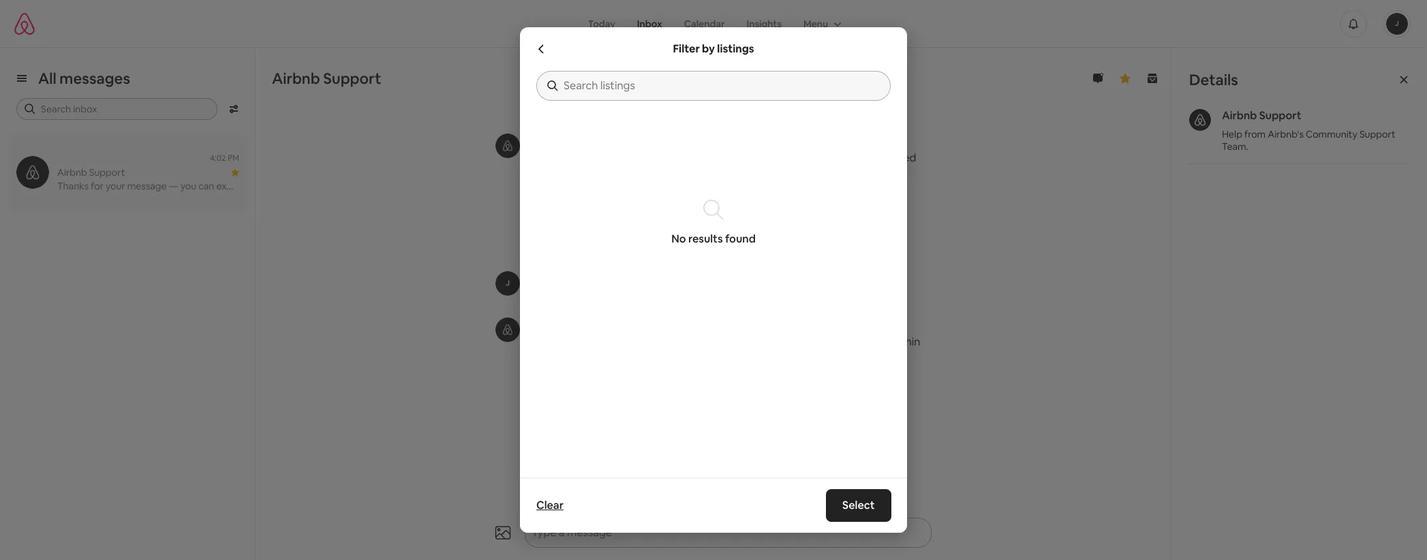 Task type: vqa. For each thing, say whether or not it's contained in the screenshot.
Amenities
no



Task type: describe. For each thing, give the bounding box(es) containing it.
like for you
[[607, 194, 624, 209]]

airbnb support help from airbnb's community support team.
[[1222, 108, 1395, 153]]

1 horizontal spatial airbnb support
[[272, 69, 381, 88]]

our
[[619, 167, 636, 181]]

looks
[[578, 151, 605, 165]]

you inside hi james, looks like you're new to hosting—welcome! let's get you connected with a member of our team right away.
[[841, 151, 859, 165]]

right
[[667, 167, 691, 181]]

all messages heading
[[38, 69, 130, 88]]

airbnb support image inside details element
[[1189, 109, 1211, 131]]

filter
[[673, 42, 700, 56]]

all messages
[[38, 69, 130, 88]]

all
[[38, 69, 56, 88]]

results found
[[688, 232, 756, 246]]

Type a message text field
[[526, 519, 906, 547]]

help
[[1222, 128, 1242, 140]]

away.
[[693, 167, 721, 181]]

today
[[588, 17, 615, 30]]

message from airbnb support image for thanks
[[495, 318, 520, 342]]

conversation with airbnb support heading
[[272, 69, 1068, 88]]

1 vertical spatial few
[[572, 351, 591, 365]]

calendar
[[684, 17, 725, 30]]

member
[[561, 167, 604, 181]]

0 vertical spatial thanks
[[57, 180, 89, 192]]

Search text field
[[41, 102, 208, 116]]

get
[[821, 151, 839, 165]]

0 horizontal spatial a
[[249, 180, 254, 192]]

message from airbnb support image
[[495, 134, 520, 158]]

hi james, looks like you're new to hosting—welcome! let's get you connected with a member of our team right away.
[[528, 151, 916, 181]]

message from airbnb support image for hi
[[495, 134, 520, 158]]

4:02 pm
[[210, 153, 239, 164]]

1 horizontal spatial from
[[783, 335, 808, 349]]

1 vertical spatial reply
[[756, 335, 781, 349]]

filter by listings
[[673, 42, 754, 56]]

details element
[[1172, 48, 1427, 182]]

airbnb support image inside details element
[[1189, 109, 1211, 131]]

select
[[842, 498, 874, 512]]

0 horizontal spatial next
[[419, 180, 439, 192]]

0 horizontal spatial can
[[198, 180, 214, 192]]

select button
[[826, 489, 891, 522]]

new
[[659, 151, 681, 165]]

hi
[[528, 151, 538, 165]]

1 vertical spatial within
[[890, 335, 920, 349]]

community
[[1306, 128, 1357, 140]]

from inside airbnb support help from airbnb's community support team.
[[1244, 128, 1266, 140]]

0 vertical spatial for
[[91, 180, 103, 192]]

0 horizontal spatial from
[[281, 180, 302, 192]]

with inside hi james, looks like you're new to hosting—welcome! let's get you connected with a member of our team right away.
[[528, 167, 550, 181]]

1 vertical spatial minutes.
[[594, 351, 637, 365]]

details
[[1189, 70, 1238, 89]]

no
[[671, 232, 686, 246]]

1 vertical spatial airbnb support image
[[16, 156, 49, 189]]

calendar link
[[673, 11, 736, 36]]

select to open user profile for james image
[[495, 271, 520, 296]]

filter by listings dialog
[[520, 27, 907, 533]]

by
[[702, 42, 715, 56]]

messages
[[60, 69, 130, 88]]

airbnb support sent hi james, looks like you're new to hosting—welcome! let's get you connected with a member of our team right away.. sent oct 25, 2023, 4:02 pm group
[[480, 100, 947, 183]]

0 vertical spatial —
[[169, 180, 178, 192]]

connect
[[639, 194, 681, 209]]

1 vertical spatial —
[[656, 335, 666, 349]]



Task type: locate. For each thing, give the bounding box(es) containing it.
inbox link
[[626, 11, 673, 36]]

1 vertical spatial like
[[607, 194, 624, 209]]

0 vertical spatial your
[[106, 180, 125, 192]]

2 horizontal spatial a
[[748, 335, 754, 349]]

you
[[841, 151, 859, 165], [180, 180, 196, 192], [586, 194, 605, 209], [669, 335, 687, 349]]

1 vertical spatial expect
[[710, 335, 745, 349]]

—
[[169, 180, 178, 192], [656, 335, 666, 349]]

how would you like to connect with us?
[[528, 194, 724, 209]]

1 horizontal spatial to
[[683, 151, 694, 165]]

0 horizontal spatial within
[[374, 180, 400, 192]]

to
[[683, 151, 694, 165], [626, 194, 637, 209]]

to right new
[[683, 151, 694, 165]]

1 horizontal spatial message
[[608, 335, 653, 349]]

hosting—welcome!
[[696, 151, 793, 165]]

1 vertical spatial your
[[583, 335, 606, 349]]

1 vertical spatial with
[[683, 194, 705, 209]]

0 vertical spatial next
[[419, 180, 439, 192]]

team
[[638, 167, 664, 181]]

0 vertical spatial airbnb support image
[[1189, 109, 1211, 131]]

support
[[323, 69, 381, 88], [1259, 108, 1301, 123], [1360, 128, 1395, 140], [89, 166, 125, 179], [336, 180, 372, 192], [846, 335, 888, 349]]

0 horizontal spatial few
[[441, 180, 458, 192]]

how
[[528, 194, 551, 209]]

0 vertical spatial message
[[127, 180, 167, 192]]

0 horizontal spatial airbnb support image
[[16, 156, 49, 189]]

connected
[[862, 151, 916, 165]]

1 horizontal spatial for
[[566, 335, 581, 349]]

0 horizontal spatial reply
[[257, 180, 278, 192]]

1 like from the top
[[607, 151, 624, 165]]

pm
[[228, 153, 239, 164]]

thanks
[[57, 180, 89, 192], [528, 335, 564, 349]]

0 horizontal spatial thanks for your message — you can expect a reply from airbnb support within the next few minutes.
[[57, 180, 497, 192]]

can
[[198, 180, 214, 192], [690, 335, 708, 349]]

1 horizontal spatial a
[[552, 167, 558, 181]]

1 horizontal spatial thanks
[[528, 335, 564, 349]]

us?
[[707, 194, 724, 209]]

0 horizontal spatial your
[[106, 180, 125, 192]]

airbnb inside airbnb support help from airbnb's community support team.
[[1222, 108, 1257, 123]]

1 horizontal spatial reply
[[756, 335, 781, 349]]

0 horizontal spatial thanks
[[57, 180, 89, 192]]

would
[[553, 194, 584, 209]]

from
[[1244, 128, 1266, 140], [281, 180, 302, 192], [783, 335, 808, 349]]

like inside hi james, looks like you're new to hosting—welcome! let's get you connected with a member of our team right away.
[[607, 151, 624, 165]]

message from airbnb support image
[[495, 134, 520, 158], [495, 318, 520, 342], [495, 318, 520, 342]]

1 vertical spatial message
[[608, 335, 653, 349]]

1 vertical spatial airbnb support
[[57, 166, 125, 179]]

0 vertical spatial to
[[683, 151, 694, 165]]

your
[[106, 180, 125, 192], [583, 335, 606, 349]]

0 horizontal spatial airbnb support
[[57, 166, 125, 179]]

today link
[[577, 11, 626, 36]]

a
[[552, 167, 558, 181], [249, 180, 254, 192], [748, 335, 754, 349]]

select to open user profile for james image
[[495, 271, 520, 296]]

1 vertical spatial thanks for your message — you can expect a reply from airbnb support within the next few minutes.
[[528, 335, 920, 365]]

Search text field
[[564, 79, 877, 93]]

expect
[[216, 180, 247, 192], [710, 335, 745, 349]]

with down hi
[[528, 167, 550, 181]]

like for looks
[[607, 151, 624, 165]]

0 vertical spatial like
[[607, 151, 624, 165]]

0 vertical spatial can
[[198, 180, 214, 192]]

few
[[441, 180, 458, 192], [572, 351, 591, 365]]

to inside hi james, looks like you're new to hosting—welcome! let's get you connected with a member of our team right away.
[[683, 151, 694, 165]]

1 horizontal spatial airbnb support image
[[1189, 109, 1211, 131]]

0 vertical spatial the
[[403, 180, 417, 192]]

message from airbnb support image inside the airbnb support sent hi james, looks like you're new to hosting—welcome! let's get you connected with a member of our team right away.. sent oct 25, 2023, 4:02 pm group
[[495, 134, 520, 158]]

1 horizontal spatial within
[[890, 335, 920, 349]]

1 horizontal spatial thanks for your message — you can expect a reply from airbnb support within the next few minutes.
[[528, 335, 920, 365]]

with
[[528, 167, 550, 181], [683, 194, 705, 209]]

inbox
[[637, 17, 662, 30]]

a inside hi james, looks like you're new to hosting—welcome! let's get you connected with a member of our team right away.
[[552, 167, 558, 181]]

of
[[606, 167, 617, 181]]

0 vertical spatial with
[[528, 167, 550, 181]]

1 horizontal spatial next
[[547, 351, 570, 365]]

0 horizontal spatial with
[[528, 167, 550, 181]]

with left us?
[[683, 194, 705, 209]]

airbnb's
[[1268, 128, 1304, 140]]

the
[[403, 180, 417, 192], [528, 351, 545, 365]]

clear button
[[530, 492, 570, 519]]

airbnb support image
[[1189, 109, 1211, 131], [16, 156, 49, 189]]

0 horizontal spatial minutes.
[[460, 180, 497, 192]]

0 horizontal spatial airbnb support image
[[16, 156, 49, 189]]

1 vertical spatial for
[[566, 335, 581, 349]]

0 vertical spatial thanks for your message — you can expect a reply from airbnb support within the next few minutes.
[[57, 180, 497, 192]]

2 like from the top
[[607, 194, 624, 209]]

1 horizontal spatial few
[[572, 351, 591, 365]]

1 vertical spatial thanks
[[528, 335, 564, 349]]

for
[[91, 180, 103, 192], [566, 335, 581, 349]]

1 horizontal spatial —
[[656, 335, 666, 349]]

0 horizontal spatial the
[[403, 180, 417, 192]]

0 horizontal spatial message
[[127, 180, 167, 192]]

insights link
[[736, 11, 793, 36]]

star image
[[231, 168, 239, 177]]

0 horizontal spatial expect
[[216, 180, 247, 192]]

like down of
[[607, 194, 624, 209]]

next
[[419, 180, 439, 192], [547, 351, 570, 365]]

let's
[[795, 151, 819, 165]]

1 horizontal spatial the
[[528, 351, 545, 365]]

thanks for your message — you can expect a reply from airbnb support within the next few minutes.
[[57, 180, 497, 192], [528, 335, 920, 365]]

within
[[374, 180, 400, 192], [890, 335, 920, 349]]

0 vertical spatial minutes.
[[460, 180, 497, 192]]

0 horizontal spatial for
[[91, 180, 103, 192]]

group
[[793, 11, 850, 36]]

airbnb support
[[272, 69, 381, 88], [57, 166, 125, 179]]

0 vertical spatial few
[[441, 180, 458, 192]]

0 vertical spatial reply
[[257, 180, 278, 192]]

1 vertical spatial from
[[281, 180, 302, 192]]

1 horizontal spatial with
[[683, 194, 705, 209]]

james,
[[541, 151, 576, 165]]

1 horizontal spatial can
[[690, 335, 708, 349]]

2 horizontal spatial from
[[1244, 128, 1266, 140]]

insights
[[747, 17, 782, 30]]

like
[[607, 151, 624, 165], [607, 194, 624, 209]]

1 vertical spatial airbnb support image
[[16, 156, 49, 189]]

0 vertical spatial expect
[[216, 180, 247, 192]]

airbnb
[[272, 69, 320, 88], [1222, 108, 1257, 123], [57, 166, 87, 179], [304, 180, 334, 192], [810, 335, 844, 349]]

0 vertical spatial within
[[374, 180, 400, 192]]

2 vertical spatial from
[[783, 335, 808, 349]]

1 vertical spatial next
[[547, 351, 570, 365]]

4:02
[[210, 153, 226, 164]]

to down our
[[626, 194, 637, 209]]

1 vertical spatial the
[[528, 351, 545, 365]]

1 horizontal spatial expect
[[710, 335, 745, 349]]

1 horizontal spatial airbnb support image
[[1189, 109, 1211, 131]]

team.
[[1222, 140, 1248, 153]]

0 vertical spatial airbnb support
[[272, 69, 381, 88]]

airbnb support image
[[1189, 109, 1211, 131], [16, 156, 49, 189]]

0 vertical spatial airbnb support image
[[1189, 109, 1211, 131]]

message
[[127, 180, 167, 192], [608, 335, 653, 349]]

like up of
[[607, 151, 624, 165]]

1 horizontal spatial your
[[583, 335, 606, 349]]

1 vertical spatial to
[[626, 194, 637, 209]]

minutes.
[[460, 180, 497, 192], [594, 351, 637, 365]]

listings
[[717, 42, 754, 56]]

1 horizontal spatial minutes.
[[594, 351, 637, 365]]

1 vertical spatial can
[[690, 335, 708, 349]]

you're
[[626, 151, 657, 165]]

0 horizontal spatial to
[[626, 194, 637, 209]]

clear
[[536, 498, 564, 512]]

reply
[[257, 180, 278, 192], [756, 335, 781, 349]]

0 vertical spatial from
[[1244, 128, 1266, 140]]

no results found
[[671, 232, 756, 246]]

0 horizontal spatial —
[[169, 180, 178, 192]]



